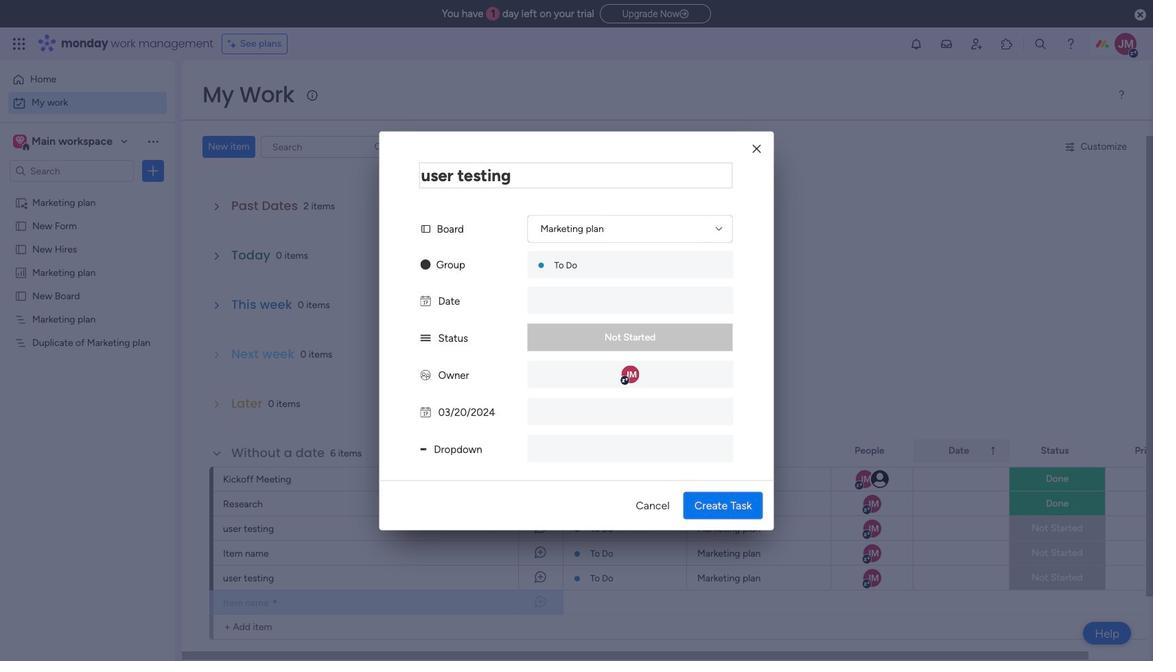 Task type: locate. For each thing, give the bounding box(es) containing it.
Filter dashboard by text search field
[[261, 136, 390, 158]]

0 vertical spatial public board image
[[14, 219, 27, 232]]

1 vertical spatial public board image
[[14, 242, 27, 255]]

notifications image
[[910, 37, 924, 51]]

see plans image
[[228, 36, 240, 52]]

2 public board image from the top
[[14, 242, 27, 255]]

dapulse rightstroke image
[[680, 9, 689, 19]]

column header
[[564, 439, 687, 463], [687, 439, 832, 463], [914, 439, 1010, 463]]

dialog
[[379, 131, 774, 530]]

public board image up the public dashboard icon
[[14, 242, 27, 255]]

search image
[[373, 141, 384, 152]]

option
[[8, 69, 167, 91], [8, 92, 167, 114], [0, 190, 175, 193]]

2 dapulse date column image from the top
[[421, 406, 431, 418]]

None field
[[419, 162, 733, 188]]

0 vertical spatial dapulse date column image
[[421, 295, 431, 307]]

3 public board image from the top
[[14, 289, 27, 302]]

select product image
[[12, 37, 26, 51]]

public board image down the public dashboard icon
[[14, 289, 27, 302]]

v2 multiple person column image
[[421, 369, 431, 381]]

public dashboard image
[[14, 266, 27, 279]]

1 vertical spatial dapulse date column image
[[421, 406, 431, 418]]

monday marketplace image
[[1001, 37, 1014, 51]]

1 public board image from the top
[[14, 219, 27, 232]]

dapulse date column image down v2 sun icon
[[421, 295, 431, 307]]

v2 dropdown column image
[[421, 443, 427, 455]]

public board image down shareable board 'image' on the top
[[14, 219, 27, 232]]

1 dapulse date column image from the top
[[421, 295, 431, 307]]

list box
[[0, 188, 175, 539]]

dapulse date column image down v2 multiple person column icon
[[421, 406, 431, 418]]

None search field
[[261, 136, 390, 158]]

dapulse date column image
[[421, 295, 431, 307], [421, 406, 431, 418]]

workspace image
[[13, 134, 27, 149], [15, 134, 25, 149]]

2 vertical spatial public board image
[[14, 289, 27, 302]]

1 column header from the left
[[564, 439, 687, 463]]

public board image
[[14, 219, 27, 232], [14, 242, 27, 255], [14, 289, 27, 302]]



Task type: describe. For each thing, give the bounding box(es) containing it.
update feed image
[[940, 37, 954, 51]]

shareable board image
[[14, 196, 27, 209]]

v2 sun image
[[421, 258, 431, 271]]

2 vertical spatial option
[[0, 190, 175, 193]]

2 column header from the left
[[687, 439, 832, 463]]

1 workspace image from the left
[[13, 134, 27, 149]]

dapulse close image
[[1135, 8, 1147, 22]]

1 vertical spatial option
[[8, 92, 167, 114]]

v2 status image
[[421, 332, 431, 344]]

2 workspace image from the left
[[15, 134, 25, 149]]

workspace selection element
[[13, 133, 115, 151]]

close image
[[753, 144, 761, 154]]

search everything image
[[1034, 37, 1048, 51]]

Search in workspace field
[[29, 163, 115, 179]]

help image
[[1064, 37, 1078, 51]]

0 vertical spatial option
[[8, 69, 167, 91]]

jeremy miller image
[[1115, 33, 1137, 55]]

invite members image
[[970, 37, 984, 51]]

sort image
[[988, 446, 999, 457]]

3 column header from the left
[[914, 439, 1010, 463]]



Task type: vqa. For each thing, say whether or not it's contained in the screenshot.
COMPONENT image
no



